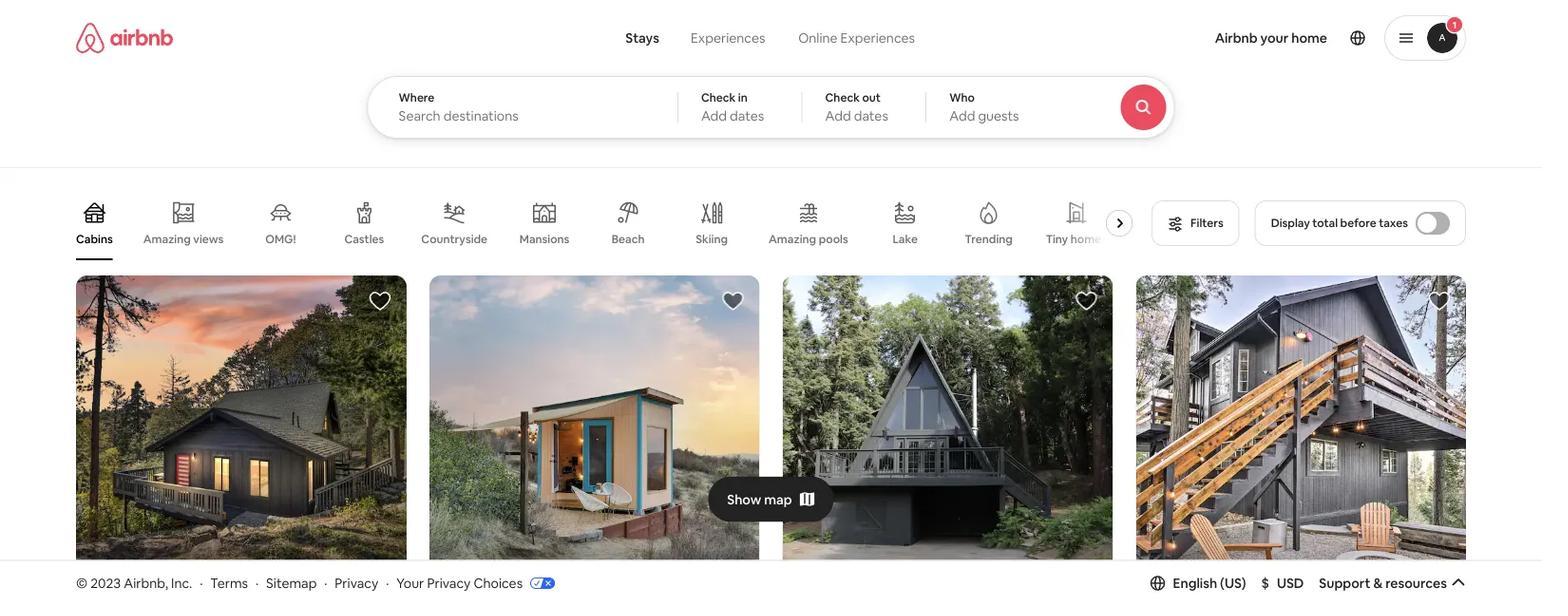 Task type: vqa. For each thing, say whether or not it's contained in the screenshot.
Where 'field'
yes



Task type: describe. For each thing, give the bounding box(es) containing it.
add for check in add dates
[[701, 107, 727, 125]]

trending
[[965, 232, 1013, 247]]

mansions
[[520, 232, 570, 247]]

1 button
[[1385, 15, 1467, 61]]

support & resources button
[[1320, 575, 1467, 592]]

check in add dates
[[701, 90, 764, 125]]

online
[[799, 29, 838, 47]]

filters button
[[1152, 201, 1240, 246]]

amazing for amazing pools
[[769, 232, 817, 247]]

check out add dates
[[826, 90, 889, 125]]

2 add to wishlist: lake arrowhead, california image from the left
[[1429, 290, 1451, 313]]

experiences inside online experiences link
[[841, 29, 915, 47]]

what can we help you find? tab list
[[611, 19, 782, 57]]

profile element
[[961, 0, 1467, 76]]

experiences inside experiences button
[[691, 29, 766, 47]]

total
[[1313, 216, 1338, 230]]

your privacy choices
[[397, 575, 523, 592]]

before
[[1341, 216, 1377, 230]]

1 add to wishlist: lake arrowhead, california image from the left
[[369, 290, 391, 313]]

terms · sitemap · privacy ·
[[210, 575, 389, 592]]

2 · from the left
[[256, 575, 259, 592]]

english (us)
[[1173, 575, 1247, 592]]

your privacy choices link
[[397, 575, 555, 593]]

your
[[1261, 29, 1289, 47]]

group containing amazing views
[[76, 186, 1141, 260]]

add to wishlist: palomar mountain, california image
[[1075, 290, 1098, 313]]

privacy link
[[335, 575, 379, 592]]

choices
[[474, 575, 523, 592]]

amazing for amazing views
[[143, 232, 191, 246]]

© 2023 airbnb, inc. ·
[[76, 575, 203, 592]]

experiences button
[[675, 19, 782, 57]]

airbnb your home
[[1215, 29, 1328, 47]]

(us)
[[1221, 575, 1247, 592]]

$ usd
[[1262, 575, 1304, 592]]

out
[[862, 90, 881, 105]]

1
[[1453, 19, 1457, 31]]

support & resources
[[1320, 575, 1448, 592]]

none search field containing stays
[[367, 0, 1227, 139]]

display
[[1271, 216, 1310, 230]]

beach
[[612, 232, 645, 247]]

Where field
[[399, 107, 647, 125]]

inc.
[[171, 575, 192, 592]]

show map button
[[708, 477, 834, 522]]

usd
[[1277, 575, 1304, 592]]

2023
[[90, 575, 121, 592]]

english (us) button
[[1151, 575, 1247, 592]]

homes
[[1071, 232, 1107, 247]]

check for check in add dates
[[701, 90, 736, 105]]

add inside who add guests
[[950, 107, 976, 125]]

views
[[193, 232, 224, 246]]

filters
[[1191, 216, 1224, 230]]

1 privacy from the left
[[335, 575, 379, 592]]

display total before taxes
[[1271, 216, 1409, 230]]

show
[[727, 491, 762, 508]]

terms link
[[210, 575, 248, 592]]

online experiences
[[799, 29, 915, 47]]

terms
[[210, 575, 248, 592]]

online experiences link
[[782, 19, 932, 57]]

tiny homes
[[1046, 232, 1107, 247]]

3 · from the left
[[324, 575, 327, 592]]



Task type: locate. For each thing, give the bounding box(es) containing it.
· left privacy link at the left bottom of the page
[[324, 575, 327, 592]]

1 horizontal spatial privacy
[[427, 575, 471, 592]]

2 add from the left
[[826, 107, 851, 125]]

english
[[1173, 575, 1218, 592]]

dates
[[730, 107, 764, 125], [854, 107, 889, 125]]

airbnb,
[[124, 575, 168, 592]]

experiences right the online
[[841, 29, 915, 47]]

airbnb
[[1215, 29, 1258, 47]]

taxes
[[1379, 216, 1409, 230]]

0 horizontal spatial add
[[701, 107, 727, 125]]

tiny
[[1046, 232, 1068, 247]]

add to wishlist: aguanga, california image
[[722, 290, 745, 313]]

add for check out add dates
[[826, 107, 851, 125]]

skiing
[[696, 232, 728, 247]]

None search field
[[367, 0, 1227, 139]]

home
[[1292, 29, 1328, 47]]

4 · from the left
[[386, 575, 389, 592]]

check for check out add dates
[[826, 90, 860, 105]]

sitemap link
[[266, 575, 317, 592]]

add down online experiences
[[826, 107, 851, 125]]

2 horizontal spatial add
[[950, 107, 976, 125]]

©
[[76, 575, 88, 592]]

check inside check out add dates
[[826, 90, 860, 105]]

· left your
[[386, 575, 389, 592]]

1 horizontal spatial add to wishlist: lake arrowhead, california image
[[1429, 290, 1451, 313]]

dates down out
[[854, 107, 889, 125]]

amazing views
[[143, 232, 224, 246]]

· right the terms
[[256, 575, 259, 592]]

experiences
[[691, 29, 766, 47], [841, 29, 915, 47]]

dates inside check in add dates
[[730, 107, 764, 125]]

add down who
[[950, 107, 976, 125]]

&
[[1374, 575, 1383, 592]]

1 add from the left
[[701, 107, 727, 125]]

display total before taxes button
[[1255, 201, 1467, 246]]

amazing pools
[[769, 232, 849, 247]]

omg!
[[265, 232, 296, 247]]

who add guests
[[950, 90, 1019, 125]]

0 horizontal spatial dates
[[730, 107, 764, 125]]

lake
[[893, 232, 918, 247]]

castles
[[344, 232, 384, 247]]

privacy right your
[[427, 575, 471, 592]]

0 horizontal spatial add to wishlist: lake arrowhead, california image
[[369, 290, 391, 313]]

map
[[764, 491, 792, 508]]

1 · from the left
[[200, 575, 203, 592]]

add
[[701, 107, 727, 125], [826, 107, 851, 125], [950, 107, 976, 125]]

1 experiences from the left
[[691, 29, 766, 47]]

· right inc.
[[200, 575, 203, 592]]

resources
[[1386, 575, 1448, 592]]

2 dates from the left
[[854, 107, 889, 125]]

support
[[1320, 575, 1371, 592]]

check left in
[[701, 90, 736, 105]]

experiences up in
[[691, 29, 766, 47]]

2 privacy from the left
[[427, 575, 471, 592]]

dates for check out add dates
[[854, 107, 889, 125]]

2 experiences from the left
[[841, 29, 915, 47]]

1 horizontal spatial dates
[[854, 107, 889, 125]]

airbnb your home link
[[1204, 18, 1339, 58]]

dates for check in add dates
[[730, 107, 764, 125]]

·
[[200, 575, 203, 592], [256, 575, 259, 592], [324, 575, 327, 592], [386, 575, 389, 592]]

privacy
[[335, 575, 379, 592], [427, 575, 471, 592]]

dates down in
[[730, 107, 764, 125]]

privacy inside "link"
[[427, 575, 471, 592]]

1 horizontal spatial amazing
[[769, 232, 817, 247]]

add inside check out add dates
[[826, 107, 851, 125]]

countryside
[[421, 232, 488, 247]]

guests
[[978, 107, 1019, 125]]

$
[[1262, 575, 1270, 592]]

1 dates from the left
[[730, 107, 764, 125]]

dates inside check out add dates
[[854, 107, 889, 125]]

check left out
[[826, 90, 860, 105]]

check
[[701, 90, 736, 105], [826, 90, 860, 105]]

3 add from the left
[[950, 107, 976, 125]]

stays button
[[611, 19, 675, 57]]

your
[[397, 575, 424, 592]]

0 horizontal spatial amazing
[[143, 232, 191, 246]]

pools
[[819, 232, 849, 247]]

2 check from the left
[[826, 90, 860, 105]]

cabins
[[76, 232, 113, 247]]

stays tab panel
[[367, 76, 1227, 139]]

who
[[950, 90, 975, 105]]

check inside check in add dates
[[701, 90, 736, 105]]

add down experiences button
[[701, 107, 727, 125]]

privacy left your
[[335, 575, 379, 592]]

add inside check in add dates
[[701, 107, 727, 125]]

1 horizontal spatial check
[[826, 90, 860, 105]]

in
[[738, 90, 748, 105]]

add to wishlist: lake arrowhead, california image
[[369, 290, 391, 313], [1429, 290, 1451, 313]]

0 horizontal spatial check
[[701, 90, 736, 105]]

0 horizontal spatial experiences
[[691, 29, 766, 47]]

0 horizontal spatial privacy
[[335, 575, 379, 592]]

1 horizontal spatial experiences
[[841, 29, 915, 47]]

1 check from the left
[[701, 90, 736, 105]]

amazing
[[143, 232, 191, 246], [769, 232, 817, 247]]

stays
[[626, 29, 660, 47]]

1 horizontal spatial add
[[826, 107, 851, 125]]

group
[[76, 186, 1141, 260], [76, 276, 407, 590], [429, 276, 760, 590], [783, 276, 1113, 590], [1136, 276, 1467, 590]]

amazing left views
[[143, 232, 191, 246]]

amazing left pools
[[769, 232, 817, 247]]

show map
[[727, 491, 792, 508]]

where
[[399, 90, 435, 105]]

sitemap
[[266, 575, 317, 592]]



